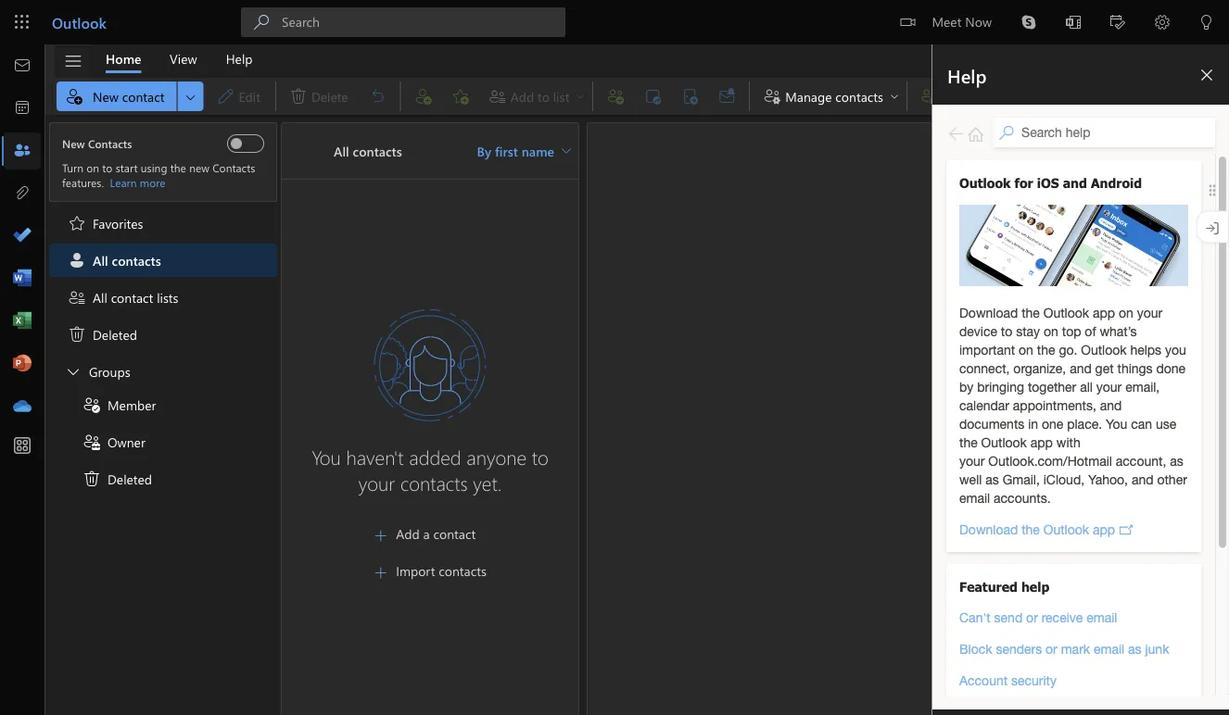 Task type: vqa. For each thing, say whether or not it's contained in the screenshot.

yes



Task type: describe. For each thing, give the bounding box(es) containing it.
add
[[396, 525, 420, 543]]

features.
[[62, 175, 104, 190]]

Search search field
[[241, 0, 566, 45]]

new inside tree
[[62, 136, 85, 151]]


[[901, 15, 916, 30]]

0 vertical spatial contacts
[[88, 136, 132, 151]]

people element
[[4, 130, 41, 172]]

outlook link
[[52, 0, 107, 45]]

 all contact lists
[[68, 288, 179, 307]]

all contacts
[[334, 143, 402, 160]]

turn on to start using the new contacts features.
[[62, 160, 255, 190]]

favorites
[[93, 215, 143, 232]]

you
[[312, 444, 341, 470]]

your
[[359, 470, 395, 496]]

contacts inside turn on to start using the new contacts features.
[[213, 160, 255, 175]]

view
[[170, 50, 197, 67]]

help inside button
[[226, 50, 253, 67]]

word image
[[13, 270, 32, 288]]

 button
[[55, 45, 92, 77]]

learn more link
[[110, 175, 166, 190]]

by
[[477, 142, 492, 160]]

to inside turn on to start using the new contacts features.
[[102, 160, 113, 175]]

groups group
[[597, 78, 746, 111]]


[[562, 147, 571, 156]]

excel image
[[13, 313, 32, 331]]

outlook banner
[[0, 0, 1230, 47]]

files image
[[13, 185, 32, 203]]


[[254, 15, 269, 30]]

manage
[[786, 87, 832, 105]]

0 vertical spatial deleted
[[93, 326, 137, 343]]

1 help region from the left
[[877, 45, 1230, 716]]

new group
[[57, 78, 272, 115]]

 for add
[[374, 529, 389, 544]]

 groups
[[64, 363, 130, 381]]

 group
[[49, 244, 277, 281]]

2 help region from the left
[[933, 45, 1230, 716]]

using
[[141, 160, 167, 175]]

 import contacts
[[374, 562, 487, 581]]

member
[[108, 397, 156, 414]]

all inside navigation
[[334, 143, 349, 160]]


[[64, 51, 83, 71]]

new contacts image
[[231, 138, 242, 149]]

on
[[86, 160, 99, 175]]

contacts down delete group
[[353, 143, 402, 160]]

you haven't added anyone to your contacts yet.
[[312, 444, 549, 496]]

contact inside  add a contact
[[434, 525, 476, 543]]


[[65, 87, 83, 106]]

by first name 
[[477, 142, 571, 160]]

 manage contacts 
[[763, 87, 900, 106]]

tab list inside you haven't added anyone to your contacts yet. application
[[92, 45, 267, 73]]

calendar image
[[13, 99, 32, 118]]


[[1111, 15, 1126, 30]]

groups
[[89, 363, 130, 380]]


[[763, 87, 782, 106]]

meet now
[[932, 13, 992, 30]]


[[64, 363, 83, 381]]

 owner
[[83, 433, 145, 452]]

home
[[106, 50, 141, 67]]

a
[[423, 525, 430, 543]]


[[83, 396, 101, 415]]

meet
[[932, 13, 962, 30]]

more apps image
[[13, 438, 32, 456]]

group containing 
[[49, 355, 277, 496]]

lists
[[157, 289, 179, 306]]

all for 
[[93, 252, 108, 269]]

contact for 
[[122, 87, 165, 105]]

powerpoint image
[[13, 355, 32, 374]]


[[68, 288, 86, 307]]

outlook
[[52, 12, 107, 32]]


[[1066, 15, 1081, 30]]

people image
[[13, 142, 32, 160]]

 button
[[1185, 0, 1230, 47]]

Search field
[[282, 13, 566, 32]]



Task type: locate. For each thing, give the bounding box(es) containing it.
contacts inside  all contacts
[[112, 252, 161, 269]]

all inside  all contact lists
[[93, 289, 107, 306]]

haven't
[[346, 444, 404, 470]]

all contacts navigation
[[282, 123, 579, 716]]

0 vertical spatial new
[[93, 87, 119, 105]]

tree inside you haven't added anyone to your contacts yet. application
[[49, 122, 277, 496]]

action group
[[405, 78, 589, 111]]

1 vertical spatial new
[[62, 136, 85, 151]]

deleted up groups at the left of the page
[[93, 326, 137, 343]]

0 horizontal spatial help
[[226, 50, 253, 67]]

all right  at the top left
[[93, 289, 107, 306]]

contacts up start
[[88, 136, 132, 151]]

yet.
[[473, 470, 502, 496]]

 new contact
[[65, 87, 165, 106]]

to inside you haven't added anyone to your contacts yet.
[[532, 444, 549, 470]]

1 horizontal spatial 
[[889, 91, 900, 102]]

0 vertical spatial 
[[68, 326, 86, 344]]

deleted down owner on the bottom left of page
[[108, 471, 152, 488]]

contact left lists
[[111, 289, 153, 306]]

contacts
[[88, 136, 132, 151], [213, 160, 255, 175]]

1 horizontal spatial to
[[532, 444, 549, 470]]

 down  at the top left
[[68, 326, 86, 344]]

 inside  import contacts
[[374, 566, 389, 581]]

1 horizontal spatial contacts
[[213, 160, 255, 175]]

start
[[116, 160, 138, 175]]


[[83, 433, 101, 452]]

contacts right the import
[[439, 562, 487, 580]]

 inside  add a contact
[[374, 529, 389, 544]]

0 vertical spatial 
[[374, 529, 389, 544]]

0 vertical spatial contact
[[122, 87, 165, 105]]

1 vertical spatial deleted
[[108, 471, 152, 488]]

1 group from the top
[[49, 355, 277, 496]]

 inside  manage contacts 
[[889, 91, 900, 102]]

to do image
[[13, 227, 32, 246]]

0 vertical spatial to
[[102, 160, 113, 175]]

mail image
[[13, 57, 32, 75]]

you haven't added anyone to your contacts yet. application
[[0, 0, 1230, 716]]

import
[[396, 562, 435, 580]]

tree
[[49, 122, 277, 496]]

0 horizontal spatial new
[[62, 136, 85, 151]]


[[1200, 15, 1215, 30]]

 inside dropdown button
[[183, 89, 198, 104]]

name
[[522, 142, 555, 160]]

0 horizontal spatial contacts
[[88, 136, 132, 151]]

all right 
[[93, 252, 108, 269]]

contact details view main content
[[587, 122, 1039, 716]]


[[1155, 15, 1170, 30]]


[[68, 326, 86, 344], [83, 470, 101, 489]]

0 vertical spatial all
[[334, 143, 349, 160]]

help down meet now on the top of the page
[[948, 63, 987, 88]]

deleted
[[93, 326, 137, 343], [108, 471, 152, 488]]

contact for 
[[111, 289, 153, 306]]

1  from the top
[[374, 529, 389, 544]]

help right view
[[226, 50, 253, 67]]

2 vertical spatial all
[[93, 289, 107, 306]]

group containing 
[[49, 389, 277, 496]]


[[68, 251, 86, 270]]

 button
[[178, 82, 203, 111]]

new up turn
[[62, 136, 85, 151]]

left-rail-appbar navigation
[[4, 45, 41, 428]]

contact inside  all contact lists
[[111, 289, 153, 306]]

deleted inside group
[[108, 471, 152, 488]]

1 horizontal spatial help
[[948, 63, 987, 88]]

contacts right manage
[[836, 87, 884, 105]]

contacts for 
[[836, 87, 884, 105]]

 for import
[[374, 566, 389, 581]]

to right anyone
[[532, 444, 549, 470]]


[[374, 529, 389, 544], [374, 566, 389, 581]]

now
[[966, 13, 992, 30]]

all inside  all contacts
[[93, 252, 108, 269]]

contacts inside  import contacts
[[439, 562, 487, 580]]

tab list
[[92, 45, 267, 73]]

tree containing 
[[49, 122, 277, 496]]

contact right a
[[434, 525, 476, 543]]

all down delete group
[[334, 143, 349, 160]]

 right manage
[[889, 91, 900, 102]]

1 vertical spatial all
[[93, 252, 108, 269]]

to right on
[[102, 160, 113, 175]]

2  from the top
[[374, 566, 389, 581]]

new
[[189, 160, 209, 175]]

 favorites
[[68, 214, 143, 233]]

contacts up  all contact lists
[[112, 252, 161, 269]]

the
[[170, 160, 186, 175]]

0 horizontal spatial 
[[183, 89, 198, 104]]

to
[[102, 160, 113, 175], [532, 444, 549, 470]]

help button
[[212, 45, 267, 73]]

contact
[[122, 87, 165, 105], [111, 289, 153, 306], [434, 525, 476, 543]]

 down the view button
[[183, 89, 198, 104]]

contacts for 
[[112, 252, 161, 269]]

 button
[[1096, 0, 1141, 47]]


[[183, 89, 198, 104], [889, 91, 900, 102]]

delete group
[[280, 78, 397, 111]]

help
[[226, 50, 253, 67], [948, 63, 987, 88]]

1 vertical spatial 
[[83, 470, 101, 489]]

0 horizontal spatial to
[[102, 160, 113, 175]]

help region
[[877, 45, 1230, 716], [933, 45, 1230, 716]]

first
[[495, 142, 518, 160]]

all
[[334, 143, 349, 160], [93, 252, 108, 269], [93, 289, 107, 306]]

2 group from the top
[[49, 389, 277, 496]]

turn
[[62, 160, 83, 175]]

contacts for 
[[439, 562, 487, 580]]

owner
[[108, 434, 145, 451]]

onedrive image
[[13, 398, 32, 416]]


[[68, 214, 86, 233]]

 button
[[1007, 0, 1052, 45]]

contact inside  new contact
[[122, 87, 165, 105]]

1 vertical spatial contacts
[[213, 160, 255, 175]]

1 horizontal spatial new
[[93, 87, 119, 105]]

 left the import
[[374, 566, 389, 581]]

1 vertical spatial contact
[[111, 289, 153, 306]]

contact down the home button
[[122, 87, 165, 105]]

 deleted up  groups
[[68, 326, 137, 344]]


[[1022, 15, 1037, 30]]

group
[[49, 355, 277, 496], [49, 389, 277, 496]]

 left add
[[374, 529, 389, 544]]

 add a contact
[[374, 525, 476, 544]]

1 vertical spatial  deleted
[[83, 470, 152, 489]]

new inside  new contact
[[93, 87, 119, 105]]

new contacts
[[62, 136, 132, 151]]

home button
[[92, 45, 155, 73]]

new
[[93, 87, 119, 105], [62, 136, 85, 151]]

2 vertical spatial contact
[[434, 525, 476, 543]]

more
[[140, 175, 166, 190]]

all for 
[[93, 289, 107, 306]]

added
[[409, 444, 461, 470]]

learn
[[110, 175, 137, 190]]

contacts inside you haven't added anyone to your contacts yet.
[[401, 470, 468, 496]]

1 vertical spatial 
[[374, 566, 389, 581]]

contacts inside  manage contacts 
[[836, 87, 884, 105]]

 all contacts
[[68, 251, 161, 270]]

contacts up a
[[401, 470, 468, 496]]

 button
[[1141, 0, 1185, 47]]

anyone
[[467, 444, 527, 470]]

contacts down new contacts icon
[[213, 160, 255, 175]]

contacts
[[836, 87, 884, 105], [353, 143, 402, 160], [112, 252, 161, 269], [401, 470, 468, 496], [439, 562, 487, 580]]

view button
[[156, 45, 211, 73]]

0 vertical spatial  deleted
[[68, 326, 137, 344]]

new right 
[[93, 87, 119, 105]]

 member
[[83, 396, 156, 415]]

 deleted down  owner
[[83, 470, 152, 489]]

 down 
[[83, 470, 101, 489]]

1 vertical spatial to
[[532, 444, 549, 470]]

 button
[[1052, 0, 1096, 47]]

tab list containing home
[[92, 45, 267, 73]]

learn more
[[110, 175, 166, 190]]

 deleted
[[68, 326, 137, 344], [83, 470, 152, 489]]



